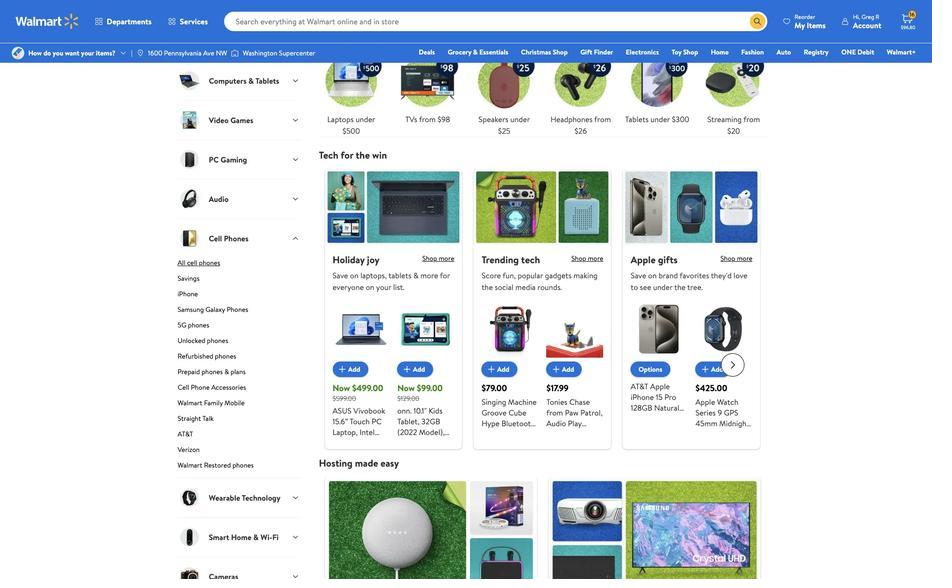 Task type: vqa. For each thing, say whether or not it's contained in the screenshot.
Vivobook
yes



Task type: describe. For each thing, give the bounding box(es) containing it.
add for tonies
[[562, 365, 574, 375]]

watch
[[717, 397, 739, 408]]

apple gifts
[[631, 253, 678, 267]]

pennsylvania
[[164, 48, 202, 58]]

add for singing
[[497, 365, 510, 375]]

speakers under $25
[[479, 114, 530, 136]]

 image for washington supercenter
[[231, 48, 239, 58]]

phones right cell on the left
[[199, 258, 220, 268]]

nw
[[216, 48, 227, 58]]

machine,
[[482, 451, 512, 462]]

plans
[[231, 368, 246, 377]]

love apple? think walmart. apple gifts at walmart. save on brand favorites they'd love to see under the tree. image
[[623, 169, 760, 246]]

wearable technology button
[[178, 479, 299, 518]]

speakers under $25 link
[[472, 49, 537, 137]]

games
[[230, 115, 253, 126]]

bluetooth,
[[502, 419, 537, 429]]

shop more link for trending tech
[[572, 254, 604, 266]]

$129.00
[[397, 394, 420, 404]]

at&t apple iphone 15 pro 128gb natural titanium group
[[631, 301, 688, 424]]

departments
[[107, 16, 152, 27]]

$599.00
[[333, 394, 356, 404]]

pc gaming
[[209, 155, 247, 165]]

shop right christmas
[[553, 47, 568, 57]]

now $499.00 $599.00 asus vivobook 15.6" touch pc laptop, intel core i7-1255u, 16gb, 512gb, win 11 home, f1502za-wh74
[[333, 383, 386, 481]]

grocery & essentials link
[[443, 47, 513, 58]]

refurbished phones
[[178, 352, 236, 362]]

unlocked phones link
[[178, 336, 299, 350]]

shop right toy
[[683, 47, 698, 57]]

add button for $99.00
[[397, 362, 433, 378]]

save for apple gifts
[[631, 270, 646, 281]]

 image for 1600 pennsylvania ave nw
[[136, 49, 144, 57]]

1 vertical spatial midnight
[[712, 440, 742, 451]]

unlocked phones
[[178, 336, 228, 346]]

add for apple
[[711, 365, 723, 375]]

add to cart image for now $499.00
[[337, 364, 348, 376]]

cell phone accessories link
[[178, 383, 299, 397]]

at&t link
[[178, 430, 299, 444]]

tech for tech gifts by price
[[319, 28, 338, 41]]

all cell phones link
[[178, 258, 299, 272]]

tvs
[[406, 114, 417, 125]]

0 horizontal spatial your
[[81, 48, 94, 58]]

save on brand favorites they'd love to see under the tree.
[[631, 270, 748, 293]]

laptop,
[[333, 427, 358, 438]]

under for $25
[[510, 114, 530, 125]]

list for win
[[319, 169, 766, 483]]

list.
[[393, 282, 405, 293]]

smart home & wi-fi button
[[178, 518, 299, 558]]

gifts for tech
[[341, 28, 360, 41]]

they'd
[[711, 270, 732, 281]]

& right grocery
[[473, 47, 478, 57]]

fi
[[272, 533, 279, 543]]

speakers
[[479, 114, 509, 125]]

cell
[[187, 258, 197, 268]]

& inside save on laptops, tablets & more for everyone on your list.
[[413, 270, 419, 281]]

straight talk
[[178, 414, 214, 424]]

apple for $425.00
[[696, 397, 715, 408]]

gps
[[724, 408, 739, 419]]

$17.99
[[547, 383, 569, 395]]

case
[[732, 429, 748, 440]]

tonies chase from paw patrol, audio play figurine for portable speaker, small, multicolor image
[[547, 301, 604, 358]]

|
[[131, 48, 132, 58]]

pc inside dropdown button
[[209, 155, 219, 165]]

trending tech list item
[[468, 169, 617, 483]]

1 list item from the left
[[319, 477, 543, 580]]

holiday joy list item
[[319, 169, 468, 481]]

add for $499.00
[[348, 365, 360, 375]]

ghz
[[410, 438, 424, 449]]

reorder my items
[[795, 12, 826, 30]]

Walmart Site-Wide search field
[[224, 12, 767, 31]]

$79.00
[[482, 383, 507, 395]]

streaming
[[708, 114, 742, 125]]

$425.00 group
[[696, 301, 753, 472]]

favorites
[[680, 270, 709, 281]]

walmart for walmart family mobile
[[178, 399, 202, 409]]

headphones from $26
[[551, 114, 611, 136]]

model),
[[419, 427, 445, 438]]

straight talk link
[[178, 414, 299, 428]]

walmart for walmart restored phones
[[178, 461, 202, 471]]

auto
[[777, 47, 791, 57]]

trending tech
[[482, 253, 540, 267]]

& inside dropdown button
[[253, 533, 259, 543]]

see
[[640, 282, 651, 293]]

jade
[[397, 459, 413, 470]]

onn. 10.1" kids tablet, 32gb (2022 model),  2.0 ghz quad-core processor, jade ming image
[[397, 301, 454, 358]]

shop more for apple gifts
[[721, 254, 753, 264]]

r
[[876, 12, 880, 21]]

under inside the save on brand favorites they'd love to see under the tree.
[[653, 282, 673, 293]]

more inside save on laptops, tablets & more for everyone on your list.
[[421, 270, 438, 281]]

social
[[495, 282, 514, 293]]

0 horizontal spatial for
[[341, 148, 353, 162]]

add to cart image for $17.99
[[550, 364, 562, 376]]

cube
[[509, 408, 526, 419]]

christmas
[[521, 47, 551, 57]]

gifts for apple
[[658, 253, 678, 267]]

processor,
[[416, 449, 451, 459]]

walmart family mobile link
[[178, 399, 299, 412]]

under for $500
[[356, 114, 375, 125]]

family
[[204, 399, 223, 409]]

Search search field
[[224, 12, 767, 31]]

ave
[[203, 48, 214, 58]]

one debit
[[842, 47, 874, 57]]

electronics
[[626, 47, 659, 57]]

audio inside dropdown button
[[209, 194, 229, 205]]

& inside dropdown button
[[249, 76, 254, 86]]

0 vertical spatial midnight
[[719, 419, 750, 429]]

samsung
[[178, 305, 204, 315]]

add button for tonies
[[547, 362, 582, 378]]

core inside now $99.00 $129.00 onn. 10.1" kids tablet, 32gb (2022 model), 2.0 ghz quad- core processor, jade ming
[[397, 449, 414, 459]]

list for price
[[313, 41, 772, 137]]

$79.00 singing machine groove cube hype bluetooth, stand alone karaoke machine, led lights, sml712bk, black
[[482, 383, 538, 483]]

smart home & wi-fi
[[209, 533, 279, 543]]

now $99.00 group
[[397, 301, 454, 470]]

save for holiday joy
[[333, 270, 348, 281]]

essentials
[[479, 47, 508, 57]]

add to cart image for $79.00
[[486, 364, 497, 376]]

more for trending tech
[[588, 254, 604, 264]]

fashion link
[[737, 47, 769, 58]]

items?
[[96, 48, 116, 58]]

titanium
[[631, 414, 660, 424]]

add to cart image inside $425.00 group
[[700, 364, 711, 376]]

0 horizontal spatial the
[[356, 148, 370, 162]]

0 vertical spatial home
[[711, 47, 729, 57]]

walmart+
[[887, 47, 916, 57]]

add to cart image for now $99.00
[[401, 364, 413, 376]]

from for streaming
[[744, 114, 760, 125]]

services button
[[160, 10, 216, 33]]

tech for the win
[[319, 148, 387, 162]]

1 vertical spatial phones
[[227, 305, 248, 315]]

at&t for at&t apple iphone 15 pro 128gb natural titanium
[[631, 382, 649, 392]]

-
[[735, 451, 738, 462]]

small,
[[577, 451, 597, 462]]

supercenter
[[279, 48, 315, 58]]

$25
[[498, 126, 511, 136]]

1 horizontal spatial on
[[366, 282, 374, 293]]

shop for apple gifts
[[721, 254, 735, 264]]

the inside the save on brand favorites they'd love to see under the tree.
[[675, 282, 686, 293]]

next slide of list image
[[721, 354, 745, 377]]

add button for $499.00
[[333, 362, 368, 378]]

popular
[[518, 270, 543, 281]]

tech
[[521, 253, 540, 267]]

karaoke
[[482, 440, 509, 451]]

reorder
[[795, 12, 815, 21]]

5g
[[178, 321, 186, 331]]



Task type: locate. For each thing, give the bounding box(es) containing it.
0 vertical spatial apple
[[631, 253, 656, 267]]

2 save from the left
[[631, 270, 646, 281]]

hosting made easy. smart devices, soundbars, speakers & more this way. image
[[325, 477, 537, 580]]

the left win
[[356, 148, 370, 162]]

save inside save on laptops, tablets & more for everyone on your list.
[[333, 270, 348, 281]]

add to cart image inside $79.00 group
[[486, 364, 497, 376]]

2 add button from the left
[[397, 362, 433, 378]]

2 shop more from the left
[[572, 254, 604, 264]]

now for now $99.00
[[397, 383, 415, 395]]

more for holiday joy
[[439, 254, 454, 264]]

0 horizontal spatial save
[[333, 270, 348, 281]]

laptops
[[327, 114, 354, 125]]

from inside streaming from $20
[[744, 114, 760, 125]]

shop more for trending tech
[[572, 254, 604, 264]]

how do you want your items?
[[28, 48, 116, 58]]

0 vertical spatial at&t
[[631, 382, 649, 392]]

singing
[[482, 397, 506, 408]]

shop more for holiday joy
[[422, 254, 454, 264]]

9
[[718, 408, 722, 419]]

apple up 'see'
[[631, 253, 656, 267]]

from left paw
[[547, 408, 563, 419]]

now up onn.
[[397, 383, 415, 395]]

4 add button from the left
[[547, 362, 582, 378]]

now inside now $99.00 $129.00 onn. 10.1" kids tablet, 32gb (2022 model), 2.0 ghz quad- core processor, jade ming
[[397, 383, 415, 395]]

shop up save on laptops, tablets & more for everyone on your list.
[[422, 254, 437, 264]]

at&t
[[631, 382, 649, 392], [178, 430, 193, 440]]

gifts
[[341, 28, 360, 41], [658, 253, 678, 267]]

phones up 'unlocked phones'
[[188, 321, 209, 331]]

figurine
[[547, 429, 574, 440]]

add button inside "now $99.00" group
[[397, 362, 433, 378]]

from
[[419, 114, 436, 125], [594, 114, 611, 125], [744, 114, 760, 125], [547, 408, 563, 419]]

1 vertical spatial audio
[[547, 419, 566, 429]]

from inside 'headphones from $26'
[[594, 114, 611, 125]]

shop for trending tech
[[572, 254, 586, 264]]

pc left gaming at left top
[[209, 155, 219, 165]]

 image
[[231, 48, 239, 58], [136, 49, 144, 57]]

iphone inside at&t apple iphone 15 pro 128gb natural titanium
[[631, 392, 654, 403]]

for right 'figurine'
[[576, 429, 586, 440]]

2 tech from the top
[[319, 148, 338, 162]]

cell down prepaid on the left bottom of page
[[178, 383, 189, 393]]

2 add to cart image from the left
[[401, 364, 413, 376]]

walmart down verizon
[[178, 461, 202, 471]]

add inside $79.00 group
[[497, 365, 510, 375]]

on for holiday
[[350, 270, 359, 281]]

add button
[[333, 362, 368, 378], [397, 362, 433, 378], [482, 362, 517, 378], [547, 362, 582, 378], [696, 362, 731, 378]]

apple for at&t
[[650, 382, 670, 392]]

from inside $17.99 tonies chase from paw patrol, audio play figurine for portable speaker, small, multicolor
[[547, 408, 563, 419]]

1 horizontal spatial shop more link
[[572, 254, 604, 266]]

savings
[[178, 274, 199, 284]]

now inside now $499.00 $599.00 asus vivobook 15.6" touch pc laptop, intel core i7-1255u, 16gb, 512gb, win 11 home, f1502za-wh74
[[333, 383, 350, 395]]

add button inside now $499.00 group
[[333, 362, 368, 378]]

tablets under $300 link
[[625, 49, 690, 125]]

streaming from $20 link
[[701, 49, 766, 137]]

2 horizontal spatial for
[[576, 429, 586, 440]]

walmart restored phones
[[178, 461, 254, 471]]

on up 'everyone'
[[350, 270, 359, 281]]

list containing holiday joy
[[319, 169, 766, 483]]

add button up $79.00
[[482, 362, 517, 378]]

1 tech from the top
[[319, 28, 338, 41]]

$20
[[728, 126, 740, 136]]

audio inside $17.99 tonies chase from paw patrol, audio play figurine for portable speaker, small, multicolor
[[547, 419, 566, 429]]

2 vertical spatial apple
[[696, 397, 715, 408]]

groove
[[482, 408, 507, 419]]

on for apple
[[648, 270, 657, 281]]

tablets inside computers & tablets dropdown button
[[255, 76, 279, 86]]

win
[[372, 148, 387, 162]]

add button up $499.00
[[333, 362, 368, 378]]

the inside score fun, popular gadgets making the social media rounds.
[[482, 282, 493, 293]]

add to cart image
[[337, 364, 348, 376], [401, 364, 413, 376], [700, 364, 711, 376]]

for inside save on laptops, tablets & more for everyone on your list.
[[440, 270, 450, 281]]

price
[[375, 28, 397, 41]]

tablets down washington
[[255, 76, 279, 86]]

16gb,
[[333, 449, 352, 459]]

add button for apple
[[696, 362, 731, 378]]

video
[[209, 115, 229, 126]]

1 save from the left
[[333, 270, 348, 281]]

phones up 'all cell phones' link
[[224, 234, 249, 244]]

add up $99.00
[[413, 365, 425, 375]]

1 horizontal spatial your
[[376, 282, 391, 293]]

2 horizontal spatial add to cart image
[[700, 364, 711, 376]]

phones for unlocked phones
[[207, 336, 228, 346]]

0 vertical spatial phones
[[224, 234, 249, 244]]

audio
[[209, 194, 229, 205], [547, 419, 566, 429]]

5 add button from the left
[[696, 362, 731, 378]]

wi-
[[261, 533, 272, 543]]

apple gifts list item
[[617, 169, 766, 472]]

for right tablets
[[440, 270, 450, 281]]

shop
[[553, 47, 568, 57], [683, 47, 698, 57], [422, 254, 437, 264], [572, 254, 586, 264], [721, 254, 735, 264]]

at&t inside at&t apple iphone 15 pro 128gb natural titanium
[[631, 382, 649, 392]]

$79.00 group
[[482, 301, 539, 483]]

apple down options link
[[650, 382, 670, 392]]

1 horizontal spatial cell
[[209, 234, 222, 244]]

list
[[313, 41, 772, 137], [319, 169, 766, 483], [319, 477, 766, 580]]

iphone link
[[178, 290, 299, 303]]

samsung galaxy phones
[[178, 305, 248, 315]]

hosting
[[319, 457, 353, 470]]

shop up they'd
[[721, 254, 735, 264]]

phones down unlocked phones link
[[215, 352, 236, 362]]

list containing laptops under $500
[[313, 41, 772, 137]]

0 horizontal spatial shop more
[[422, 254, 454, 264]]

add to cart image inside "now $99.00" group
[[401, 364, 413, 376]]

1 horizontal spatial for
[[440, 270, 450, 281]]

cell inside dropdown button
[[209, 234, 222, 244]]

on inside the save on brand favorites they'd love to see under the tree.
[[648, 270, 657, 281]]

2 list item from the left
[[543, 477, 766, 580]]

prepaid
[[178, 368, 200, 377]]

0 horizontal spatial add to cart image
[[337, 364, 348, 376]]

phones down iphone link
[[227, 305, 248, 315]]

greg
[[862, 12, 874, 21]]

 image
[[12, 47, 24, 59]]

audio down 'pc gaming'
[[209, 194, 229, 205]]

straight
[[178, 414, 201, 424]]

1 vertical spatial home
[[231, 533, 252, 543]]

save inside the save on brand favorites they'd love to see under the tree.
[[631, 270, 646, 281]]

save up 'everyone'
[[333, 270, 348, 281]]

2 vertical spatial for
[[576, 429, 586, 440]]

computers & tablets
[[209, 76, 279, 86]]

1 vertical spatial gifts
[[658, 253, 678, 267]]

your left list.
[[376, 282, 391, 293]]

0 horizontal spatial home
[[231, 533, 252, 543]]

phones up refurbished phones
[[207, 336, 228, 346]]

2 add to cart image from the left
[[550, 364, 562, 376]]

1 vertical spatial at&t
[[178, 430, 193, 440]]

1 horizontal spatial audio
[[547, 419, 566, 429]]

do
[[43, 48, 51, 58]]

shop more link for holiday joy
[[422, 254, 454, 266]]

0 vertical spatial audio
[[209, 194, 229, 205]]

& left wi-
[[253, 533, 259, 543]]

16
[[910, 10, 915, 19]]

the down score
[[482, 282, 493, 293]]

under left "$300"
[[651, 114, 670, 125]]

add button up $17.99
[[547, 362, 582, 378]]

$17.99 group
[[547, 301, 604, 472]]

cell
[[209, 234, 222, 244], [178, 383, 189, 393]]

1 horizontal spatial  image
[[231, 48, 239, 58]]

under inside the laptops under $500
[[356, 114, 375, 125]]

walmart up straight
[[178, 399, 202, 409]]

1 add to cart image from the left
[[486, 364, 497, 376]]

more inside trending tech list item
[[588, 254, 604, 264]]

1 vertical spatial your
[[376, 282, 391, 293]]

the left tree.
[[675, 282, 686, 293]]

from for headphones
[[594, 114, 611, 125]]

patrol,
[[581, 408, 603, 419]]

2 horizontal spatial on
[[648, 270, 657, 281]]

3 shop more link from the left
[[721, 254, 753, 266]]

audio left play
[[547, 419, 566, 429]]

1 vertical spatial walmart
[[178, 461, 202, 471]]

holiday
[[333, 253, 365, 267]]

toy
[[672, 47, 682, 57]]

3 add from the left
[[497, 365, 510, 375]]

1 horizontal spatial home
[[711, 47, 729, 57]]

apple inside at&t apple iphone 15 pro 128gb natural titanium
[[650, 382, 670, 392]]

pc inside now $499.00 $599.00 asus vivobook 15.6" touch pc laptop, intel core i7-1255u, 16gb, 512gb, win 11 home, f1502za-wh74
[[372, 416, 382, 427]]

home inside dropdown button
[[231, 533, 252, 543]]

1 horizontal spatial shop more
[[572, 254, 604, 264]]

brand
[[659, 270, 678, 281]]

phones down verizon link
[[233, 461, 254, 471]]

1 vertical spatial cell
[[178, 383, 189, 393]]

walmart image
[[16, 14, 79, 29]]

1 vertical spatial apple
[[650, 382, 670, 392]]

tree.
[[688, 282, 703, 293]]

0 vertical spatial your
[[81, 48, 94, 58]]

add to cart image up '$129.00'
[[401, 364, 413, 376]]

refurbished
[[178, 352, 213, 362]]

add to cart image inside $17.99 "group"
[[550, 364, 562, 376]]

0 horizontal spatial tablets
[[255, 76, 279, 86]]

shop more link inside trending tech list item
[[572, 254, 604, 266]]

core inside now $499.00 $599.00 asus vivobook 15.6" touch pc laptop, intel core i7-1255u, 16gb, 512gb, win 11 home, f1502za-wh74
[[333, 438, 349, 449]]

tech down the laptops under $500
[[319, 148, 338, 162]]

1 horizontal spatial at&t
[[631, 382, 649, 392]]

10.1"
[[414, 406, 427, 416]]

all cell phones
[[178, 258, 220, 268]]

your right want
[[81, 48, 94, 58]]

home theater updates. tvs that channel box office quality & detail at home. shop now image
[[549, 477, 761, 580]]

15.6"
[[333, 416, 348, 427]]

2 walmart from the top
[[178, 461, 202, 471]]

shop more inside the apple gifts list item
[[721, 254, 753, 264]]

now $99.00 $129.00 onn. 10.1" kids tablet, 32gb (2022 model), 2.0 ghz quad- core processor, jade ming
[[397, 383, 451, 470]]

machine
[[508, 397, 537, 408]]

1 vertical spatial pc
[[372, 416, 382, 427]]

$98
[[438, 114, 450, 125]]

2 add from the left
[[413, 365, 425, 375]]

shop inside trending tech list item
[[572, 254, 586, 264]]

0 vertical spatial walmart
[[178, 399, 202, 409]]

0 vertical spatial for
[[341, 148, 353, 162]]

for inside $17.99 tonies chase from paw patrol, audio play figurine for portable speaker, small, multicolor
[[576, 429, 586, 440]]

iphone
[[178, 290, 198, 299], [631, 392, 654, 403]]

0 horizontal spatial  image
[[136, 49, 144, 57]]

joy
[[367, 253, 380, 267]]

gifts left by
[[341, 28, 360, 41]]

pc gaming button
[[178, 140, 299, 180]]

download holiday joy. save on laptops, tablets & more for everyone on your list. image
[[325, 169, 462, 246]]

from for tvs
[[419, 114, 436, 125]]

 image right |
[[136, 49, 144, 57]]

stand
[[482, 429, 501, 440]]

my
[[795, 20, 805, 30]]

2 shop more link from the left
[[572, 254, 604, 266]]

touch
[[350, 416, 370, 427]]

1 vertical spatial tablets
[[625, 114, 649, 125]]

3 add to cart image from the left
[[700, 364, 711, 376]]

all
[[178, 258, 185, 268]]

add inside now $499.00 group
[[348, 365, 360, 375]]

0 horizontal spatial gifts
[[341, 28, 360, 41]]

streaming from $20
[[708, 114, 760, 136]]

pc right touch
[[372, 416, 382, 427]]

more
[[439, 254, 454, 264], [588, 254, 604, 264], [737, 254, 753, 264], [421, 270, 438, 281]]

gaming
[[221, 155, 247, 165]]

1 horizontal spatial gifts
[[658, 253, 678, 267]]

grocery & essentials
[[448, 47, 508, 57]]

at&t apple iphone 15 pro 128gb natural titanium image
[[631, 301, 688, 358]]

1 add button from the left
[[333, 362, 368, 378]]

home right smart
[[231, 533, 252, 543]]

your inside save on laptops, tablets & more for everyone on your list.
[[376, 282, 391, 293]]

1 add to cart image from the left
[[337, 364, 348, 376]]

talk
[[203, 414, 214, 424]]

shop more link inside holiday joy list item
[[422, 254, 454, 266]]

shop more inside trending tech list item
[[572, 254, 604, 264]]

1 shop more link from the left
[[422, 254, 454, 266]]

1 vertical spatial tech
[[319, 148, 338, 162]]

now $499.00 group
[[333, 301, 390, 481]]

1 walmart from the top
[[178, 399, 202, 409]]

on down laptops,
[[366, 282, 374, 293]]

trending tech. score fun, popular gadgets making the social media rounds. image
[[474, 169, 611, 246]]

core left the ming
[[397, 449, 414, 459]]

on up 'see'
[[648, 270, 657, 281]]

win
[[333, 459, 346, 470]]

1 horizontal spatial add to cart image
[[550, 364, 562, 376]]

fashion
[[742, 47, 764, 57]]

at&t down options
[[631, 382, 649, 392]]

1 horizontal spatial now
[[397, 383, 415, 395]]

alone
[[503, 429, 522, 440]]

gift finder
[[581, 47, 613, 57]]

shop for holiday joy
[[422, 254, 437, 264]]

by
[[363, 28, 373, 41]]

& right tablets
[[413, 270, 419, 281]]

0 vertical spatial cell
[[209, 234, 222, 244]]

1 horizontal spatial tablets
[[625, 114, 649, 125]]

2 horizontal spatial shop more link
[[721, 254, 753, 266]]

unlocked
[[178, 336, 205, 346]]

tvs from $98 link
[[395, 49, 460, 125]]

walmart family mobile
[[178, 399, 245, 409]]

iphone left 15
[[631, 392, 654, 403]]

shop inside holiday joy list item
[[422, 254, 437, 264]]

11
[[347, 459, 352, 470]]

from right the 'tvs'
[[419, 114, 436, 125]]

shop inside the apple gifts list item
[[721, 254, 735, 264]]

gifts up brand
[[658, 253, 678, 267]]

tech left by
[[319, 28, 338, 41]]

iphone down savings
[[178, 290, 198, 299]]

add to cart image up $79.00
[[486, 364, 497, 376]]

shop more inside holiday joy list item
[[422, 254, 454, 264]]

cell up all cell phones
[[209, 234, 222, 244]]

gifts inside list item
[[658, 253, 678, 267]]

add inside $425.00 group
[[711, 365, 723, 375]]

cell for cell phone accessories
[[178, 383, 189, 393]]

1 vertical spatial for
[[440, 270, 450, 281]]

from right headphones
[[594, 114, 611, 125]]

&
[[473, 47, 478, 57], [249, 76, 254, 86], [413, 270, 419, 281], [224, 368, 229, 377], [253, 533, 259, 543]]

0 horizontal spatial pc
[[209, 155, 219, 165]]

from inside tvs from $98 link
[[419, 114, 436, 125]]

128gb
[[631, 403, 653, 414]]

add
[[348, 365, 360, 375], [413, 365, 425, 375], [497, 365, 510, 375], [562, 365, 574, 375], [711, 365, 723, 375]]

1 now from the left
[[333, 383, 350, 395]]

0 horizontal spatial at&t
[[178, 430, 193, 440]]

0 horizontal spatial audio
[[209, 194, 229, 205]]

0 vertical spatial gifts
[[341, 28, 360, 41]]

more for apple gifts
[[737, 254, 753, 264]]

1 horizontal spatial core
[[397, 449, 414, 459]]

under inside speakers under $25
[[510, 114, 530, 125]]

add to cart image up the $425.00
[[700, 364, 711, 376]]

to
[[631, 282, 638, 293]]

under down brand
[[653, 282, 673, 293]]

list item
[[319, 477, 543, 580], [543, 477, 766, 580]]

your
[[81, 48, 94, 58], [376, 282, 391, 293]]

1 horizontal spatial save
[[631, 270, 646, 281]]

0 horizontal spatial on
[[350, 270, 359, 281]]

0 horizontal spatial iphone
[[178, 290, 198, 299]]

 image right nw
[[231, 48, 239, 58]]

0 horizontal spatial cell
[[178, 383, 189, 393]]

add button for singing
[[482, 362, 517, 378]]

apple down the $425.00
[[696, 397, 715, 408]]

2 horizontal spatial shop more
[[721, 254, 753, 264]]

0 horizontal spatial shop more link
[[422, 254, 454, 266]]

add up $17.99
[[562, 365, 574, 375]]

0 horizontal spatial add to cart image
[[486, 364, 497, 376]]

4 add from the left
[[562, 365, 574, 375]]

0 vertical spatial tech
[[319, 28, 338, 41]]

from right streaming
[[744, 114, 760, 125]]

smart
[[209, 533, 229, 543]]

add to cart image inside now $499.00 group
[[337, 364, 348, 376]]

under up the $500
[[356, 114, 375, 125]]

apple watch series 9 gps 45mm midnight aluminum case with midnight sport band - m/l image
[[696, 301, 753, 358]]

save up to
[[631, 270, 646, 281]]

1 horizontal spatial iphone
[[631, 392, 654, 403]]

1 horizontal spatial add to cart image
[[401, 364, 413, 376]]

easy
[[381, 457, 399, 470]]

video games button
[[178, 101, 299, 140]]

$99.00
[[417, 383, 443, 395]]

departments button
[[87, 10, 160, 33]]

kids
[[429, 406, 443, 416]]

phones for prepaid phones & plans
[[202, 368, 223, 377]]

add up the $425.00
[[711, 365, 723, 375]]

1 vertical spatial iphone
[[631, 392, 654, 403]]

1 horizontal spatial pc
[[372, 416, 382, 427]]

tablets left "$300"
[[625, 114, 649, 125]]

& left plans
[[224, 368, 229, 377]]

now up asus
[[333, 383, 350, 395]]

options link
[[631, 362, 670, 378]]

1 shop more from the left
[[422, 254, 454, 264]]

add button up the $425.00
[[696, 362, 731, 378]]

core left i7-
[[333, 438, 349, 449]]

2 now from the left
[[397, 383, 415, 395]]

speaker,
[[547, 451, 575, 462]]

3 shop more from the left
[[721, 254, 753, 264]]

love
[[734, 270, 748, 281]]

intel
[[360, 427, 375, 438]]

at&t up verizon
[[178, 430, 193, 440]]

at&t for at&t link
[[178, 430, 193, 440]]

shop up making
[[572, 254, 586, 264]]

add up $499.00
[[348, 365, 360, 375]]

ming
[[415, 459, 432, 470]]

0 horizontal spatial core
[[333, 438, 349, 449]]

singing machine groove cube hype bluetooth, stand alone karaoke machine, led lights, sml712bk, black image
[[482, 301, 539, 358]]

add button inside $425.00 group
[[696, 362, 731, 378]]

5 add from the left
[[711, 365, 723, 375]]

search icon image
[[754, 18, 762, 25]]

add up $79.00
[[497, 365, 510, 375]]

add for $99.00
[[413, 365, 425, 375]]

shop more link for apple gifts
[[721, 254, 753, 266]]

add to cart image up $599.00
[[337, 364, 348, 376]]

under up $25
[[510, 114, 530, 125]]

with
[[696, 440, 710, 451]]

now for now $499.00
[[333, 383, 350, 395]]

3 add button from the left
[[482, 362, 517, 378]]

add button inside $17.99 "group"
[[547, 362, 582, 378]]

home left the fashion
[[711, 47, 729, 57]]

how
[[28, 48, 42, 58]]

0 horizontal spatial now
[[333, 383, 350, 395]]

add to cart image up $17.99
[[550, 364, 562, 376]]

add button up $99.00
[[397, 362, 433, 378]]

2 horizontal spatial the
[[675, 282, 686, 293]]

sport
[[696, 451, 714, 462]]

phones inside dropdown button
[[224, 234, 249, 244]]

0 vertical spatial iphone
[[178, 290, 198, 299]]

0 vertical spatial pc
[[209, 155, 219, 165]]

cell for cell phones
[[209, 234, 222, 244]]

under for $300
[[651, 114, 670, 125]]

1 horizontal spatial the
[[482, 282, 493, 293]]

christmas shop
[[521, 47, 568, 57]]

add inside $17.99 "group"
[[562, 365, 574, 375]]

& right computers
[[249, 76, 254, 86]]

walmart
[[178, 399, 202, 409], [178, 461, 202, 471]]

phones for refurbished phones
[[215, 352, 236, 362]]

add to cart image
[[486, 364, 497, 376], [550, 364, 562, 376]]

1 add from the left
[[348, 365, 360, 375]]

apple inside $425.00 apple watch series 9 gps 45mm midnight aluminum case with midnight sport band - m/l
[[696, 397, 715, 408]]

tablets
[[255, 76, 279, 86], [625, 114, 649, 125]]

restored
[[204, 461, 231, 471]]

add button inside $79.00 group
[[482, 362, 517, 378]]

asus vivobook 15.6" touch pc laptop, intel core i7-1255u, 16gb, 512gb, win 11 home, f1502za-wh74 image
[[333, 301, 390, 358]]

phones up cell phone accessories
[[202, 368, 223, 377]]

add inside "now $99.00" group
[[413, 365, 425, 375]]

0 vertical spatial tablets
[[255, 76, 279, 86]]

more inside the apple gifts list item
[[737, 254, 753, 264]]

tech for tech for the win
[[319, 148, 338, 162]]

for down the $500
[[341, 148, 353, 162]]

phones for 5g phones
[[188, 321, 209, 331]]



